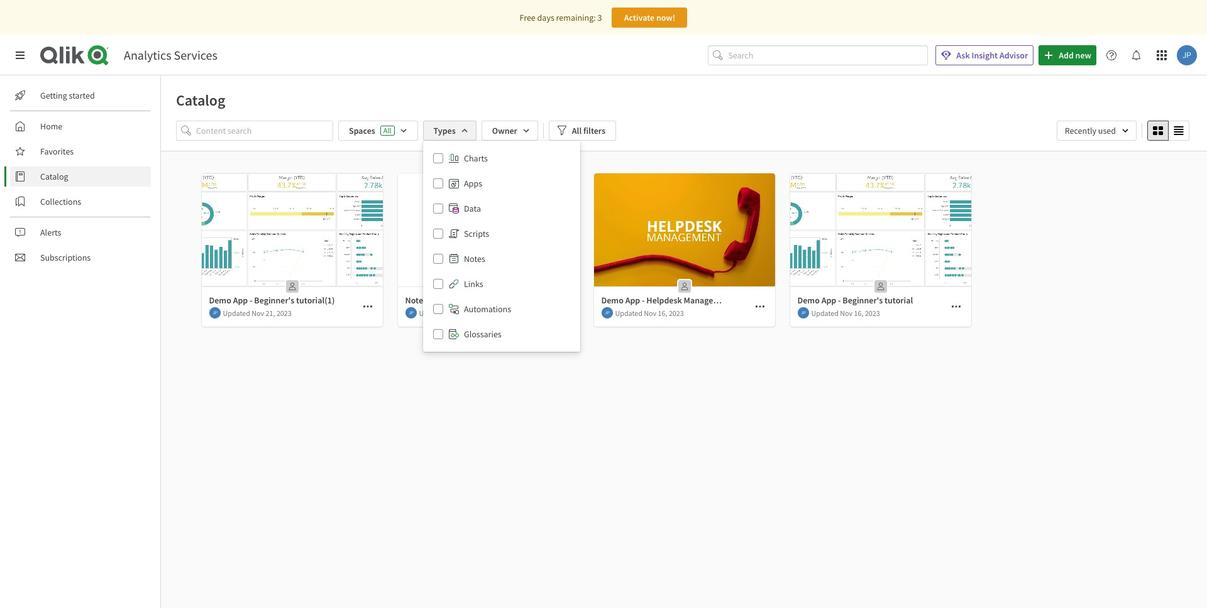 Task type: locate. For each thing, give the bounding box(es) containing it.
1 james peterson image from the left
[[209, 308, 220, 319]]

home link
[[10, 116, 151, 136]]

demo app - beginner's tutorial(1)
[[209, 295, 335, 306]]

1 more actions image from the left
[[755, 302, 765, 312]]

nov for demo app - helpdesk management
[[644, 308, 657, 318]]

all
[[572, 125, 582, 136], [384, 126, 391, 135]]

qlik sense app image for tutorial
[[790, 174, 971, 287]]

scripts
[[464, 228, 489, 240]]

demo app - helpdesk management
[[602, 295, 733, 306]]

2 horizontal spatial 16,
[[854, 308, 864, 318]]

personal element for demo app - helpdesk management
[[674, 277, 695, 297]]

switch view group
[[1148, 121, 1190, 141]]

3 app from the left
[[822, 295, 837, 306]]

0 vertical spatial james peterson image
[[1177, 45, 1197, 65]]

updated nov 16, 2023 down demo app - beginner's tutorial
[[812, 308, 880, 318]]

1 2023 from the left
[[277, 308, 292, 318]]

catalog down favorites
[[40, 171, 68, 182]]

james peterson image left updated nov 21, 2023
[[209, 308, 220, 319]]

16, for demo app - helpdesk management
[[658, 308, 668, 318]]

0 horizontal spatial beginner's
[[254, 295, 294, 306]]

3
[[598, 12, 602, 23]]

glossaries
[[464, 329, 502, 340]]

beginner's
[[254, 295, 294, 306], [843, 295, 883, 306]]

activate
[[624, 12, 655, 23]]

catalog down services
[[176, 91, 225, 110]]

2 2023 from the left
[[473, 308, 488, 318]]

- left tutorial
[[838, 295, 841, 306]]

updated down demo app - beginner's tutorial
[[812, 308, 839, 318]]

1 vertical spatial catalog
[[40, 171, 68, 182]]

0 horizontal spatial -
[[250, 295, 253, 306]]

data
[[464, 203, 481, 214]]

demo app - beginner's tutorial
[[798, 295, 913, 306]]

tutorial(1)
[[296, 295, 335, 306]]

1 updated from the left
[[223, 308, 250, 318]]

more actions image right management
[[755, 302, 765, 312]]

2 updated from the left
[[419, 308, 446, 318]]

2 app from the left
[[625, 295, 640, 306]]

3 qlik sense app image from the left
[[790, 174, 971, 287]]

3 personal element from the left
[[674, 277, 695, 297]]

3 nov from the left
[[644, 308, 657, 318]]

apps
[[464, 178, 482, 189]]

demo for demo app - helpdesk management
[[602, 295, 624, 306]]

searchbar element
[[708, 45, 928, 66]]

app
[[233, 295, 248, 306], [625, 295, 640, 306], [822, 295, 837, 306]]

0 horizontal spatial catalog
[[40, 171, 68, 182]]

updated for demo app - helpdesk management
[[615, 308, 643, 318]]

1 beginner's from the left
[[254, 295, 294, 306]]

more actions image right tutorial
[[951, 302, 961, 312]]

3 updated from the left
[[615, 308, 643, 318]]

free days remaining: 3
[[520, 12, 602, 23]]

james peterson element
[[209, 308, 220, 319], [405, 308, 417, 319], [602, 308, 613, 319], [798, 308, 809, 319]]

insight
[[972, 50, 998, 61]]

0 horizontal spatial james peterson image
[[209, 308, 220, 319]]

charts
[[464, 153, 488, 164]]

1 updated nov 16, 2023 from the left
[[419, 308, 488, 318]]

getting
[[40, 90, 67, 101]]

alerts
[[40, 227, 61, 238]]

james peterson image inside "updated nov 16, 2023" link
[[405, 308, 417, 319]]

16, down demo app - beginner's tutorial
[[854, 308, 864, 318]]

2023 right 21,
[[277, 308, 292, 318]]

16, down helpdesk
[[658, 308, 668, 318]]

now!
[[656, 12, 676, 23]]

james peterson image
[[1177, 45, 1197, 65], [405, 308, 417, 319]]

nov for demo app - beginner's tutorial(1)
[[252, 308, 264, 318]]

more actions image
[[755, 302, 765, 312], [951, 302, 961, 312]]

recently used
[[1065, 125, 1116, 136]]

add new button
[[1039, 45, 1097, 65]]

1 app from the left
[[233, 295, 248, 306]]

0 horizontal spatial all
[[384, 126, 391, 135]]

2 qlik sense app image from the left
[[594, 174, 775, 287]]

4 personal element from the left
[[871, 277, 891, 297]]

1 qlik sense app image from the left
[[202, 174, 383, 287]]

4 2023 from the left
[[865, 308, 880, 318]]

1 horizontal spatial -
[[642, 295, 645, 306]]

-
[[250, 295, 253, 306], [642, 295, 645, 306], [838, 295, 841, 306]]

2023 down "demo app - helpdesk management"
[[669, 308, 684, 318]]

- left helpdesk
[[642, 295, 645, 306]]

all inside dropdown button
[[572, 125, 582, 136]]

updated
[[223, 308, 250, 318], [419, 308, 446, 318], [615, 308, 643, 318], [812, 308, 839, 318]]

personal element
[[282, 277, 302, 297], [478, 277, 498, 297], [674, 277, 695, 297], [871, 277, 891, 297]]

Content search text field
[[196, 121, 333, 141]]

nov down demo app - beginner's tutorial
[[840, 308, 853, 318]]

2 horizontal spatial updated nov 16, 2023
[[812, 308, 880, 318]]

2 horizontal spatial james peterson image
[[798, 308, 809, 319]]

updated for demo app - beginner's tutorial
[[812, 308, 839, 318]]

2 horizontal spatial qlik sense app image
[[790, 174, 971, 287]]

2 nov from the left
[[448, 308, 460, 318]]

nov
[[252, 308, 264, 318], [448, 308, 460, 318], [644, 308, 657, 318], [840, 308, 853, 318]]

all filters
[[572, 125, 606, 136]]

1 horizontal spatial james peterson image
[[1177, 45, 1197, 65]]

james peterson element inside "updated nov 16, 2023" link
[[405, 308, 417, 319]]

days
[[537, 12, 555, 23]]

james peterson element left updated nov 21, 2023
[[209, 308, 220, 319]]

1 horizontal spatial catalog
[[176, 91, 225, 110]]

filters region
[[161, 118, 1207, 352]]

- up updated nov 21, 2023
[[250, 295, 253, 306]]

2 horizontal spatial -
[[838, 295, 841, 306]]

1 horizontal spatial james peterson image
[[602, 308, 613, 319]]

collections
[[40, 196, 81, 208]]

0 horizontal spatial app
[[233, 295, 248, 306]]

updated left 21,
[[223, 308, 250, 318]]

2 personal element from the left
[[478, 277, 498, 297]]

personal element for demo app - beginner's tutorial
[[871, 277, 891, 297]]

all for all
[[384, 126, 391, 135]]

2 james peterson image from the left
[[602, 308, 613, 319]]

collections link
[[10, 192, 151, 212]]

3 2023 from the left
[[669, 308, 684, 318]]

all left filters
[[572, 125, 582, 136]]

- for demo app - beginner's tutorial
[[838, 295, 841, 306]]

2 updated nov 16, 2023 from the left
[[615, 308, 684, 318]]

all for all filters
[[572, 125, 582, 136]]

3 updated nov 16, 2023 from the left
[[812, 308, 880, 318]]

notes
[[464, 253, 485, 265]]

nov left 21,
[[252, 308, 264, 318]]

4 nov from the left
[[840, 308, 853, 318]]

1 16, from the left
[[462, 308, 471, 318]]

updated left automations
[[419, 308, 446, 318]]

james peterson element right more actions icon
[[405, 308, 417, 319]]

management
[[684, 295, 733, 306]]

2023 for demo app - beginner's tutorial
[[865, 308, 880, 318]]

3 16, from the left
[[854, 308, 864, 318]]

2 16, from the left
[[658, 308, 668, 318]]

services
[[174, 47, 217, 63]]

james peterson element down demo app - beginner's tutorial
[[798, 308, 809, 319]]

qlik sense app image for management
[[594, 174, 775, 287]]

3 demo from the left
[[798, 295, 820, 306]]

3 - from the left
[[838, 295, 841, 306]]

1 - from the left
[[250, 295, 253, 306]]

updated nov 16, 2023 down links
[[419, 308, 488, 318]]

0 horizontal spatial qlik sense app image
[[202, 174, 383, 287]]

2023
[[277, 308, 292, 318], [473, 308, 488, 318], [669, 308, 684, 318], [865, 308, 880, 318]]

0 horizontal spatial james peterson image
[[405, 308, 417, 319]]

0 horizontal spatial more actions image
[[755, 302, 765, 312]]

advisor
[[1000, 50, 1028, 61]]

2 horizontal spatial demo
[[798, 295, 820, 306]]

spaces
[[349, 125, 375, 136]]

nov left automations
[[448, 308, 460, 318]]

james peterson image down demo app - beginner's tutorial
[[798, 308, 809, 319]]

0 horizontal spatial updated nov 16, 2023
[[419, 308, 488, 318]]

james peterson image down "demo app - helpdesk management"
[[602, 308, 613, 319]]

1 horizontal spatial updated nov 16, 2023
[[615, 308, 684, 318]]

16,
[[462, 308, 471, 318], [658, 308, 668, 318], [854, 308, 864, 318]]

all right spaces
[[384, 126, 391, 135]]

2 beginner's from the left
[[843, 295, 883, 306]]

catalog
[[176, 91, 225, 110], [40, 171, 68, 182]]

1 horizontal spatial app
[[625, 295, 640, 306]]

analytics services
[[124, 47, 217, 63]]

0 vertical spatial catalog
[[176, 91, 225, 110]]

1 demo from the left
[[209, 295, 231, 306]]

2 james peterson element from the left
[[405, 308, 417, 319]]

add new
[[1059, 50, 1092, 61]]

2 more actions image from the left
[[951, 302, 961, 312]]

nov down helpdesk
[[644, 308, 657, 318]]

1 personal element from the left
[[282, 277, 302, 297]]

2 demo from the left
[[602, 295, 624, 306]]

1 nov from the left
[[252, 308, 264, 318]]

2023 down demo app - beginner's tutorial
[[865, 308, 880, 318]]

automations
[[464, 304, 511, 315]]

2 horizontal spatial app
[[822, 295, 837, 306]]

updated down "demo app - helpdesk management"
[[615, 308, 643, 318]]

getting started link
[[10, 86, 151, 106]]

analytics
[[124, 47, 171, 63]]

2023 up glossaries
[[473, 308, 488, 318]]

3 james peterson element from the left
[[602, 308, 613, 319]]

4 james peterson element from the left
[[798, 308, 809, 319]]

catalog link
[[10, 167, 151, 187]]

james peterson element for demo app - beginner's tutorial(1)
[[209, 308, 220, 319]]

beginner's up 21,
[[254, 295, 294, 306]]

1 horizontal spatial demo
[[602, 295, 624, 306]]

4 updated from the left
[[812, 308, 839, 318]]

2 - from the left
[[642, 295, 645, 306]]

updated nov 16, 2023
[[419, 308, 488, 318], [615, 308, 684, 318], [812, 308, 880, 318]]

1 horizontal spatial qlik sense app image
[[594, 174, 775, 287]]

links
[[464, 279, 483, 290]]

types
[[434, 125, 456, 136]]

1 vertical spatial james peterson image
[[405, 308, 417, 319]]

3 james peterson image from the left
[[798, 308, 809, 319]]

james peterson image
[[209, 308, 220, 319], [602, 308, 613, 319], [798, 308, 809, 319]]

alerts link
[[10, 223, 151, 243]]

16, up glossaries
[[462, 308, 471, 318]]

qlik sense app image
[[202, 174, 383, 287], [594, 174, 775, 287], [790, 174, 971, 287]]

demo
[[209, 295, 231, 306], [602, 295, 624, 306], [798, 295, 820, 306]]

beginner's left tutorial
[[843, 295, 883, 306]]

demo for demo app - beginner's tutorial
[[798, 295, 820, 306]]

1 james peterson element from the left
[[209, 308, 220, 319]]

1 horizontal spatial more actions image
[[951, 302, 961, 312]]

updated nov 16, 2023 down helpdesk
[[615, 308, 684, 318]]

0 horizontal spatial 16,
[[462, 308, 471, 318]]

free
[[520, 12, 536, 23]]

new
[[1076, 50, 1092, 61]]

1 horizontal spatial all
[[572, 125, 582, 136]]

1 horizontal spatial beginner's
[[843, 295, 883, 306]]

1 horizontal spatial 16,
[[658, 308, 668, 318]]

0 horizontal spatial demo
[[209, 295, 231, 306]]

james peterson element down "demo app - helpdesk management"
[[602, 308, 613, 319]]



Task type: describe. For each thing, give the bounding box(es) containing it.
- for demo app - beginner's tutorial(1)
[[250, 295, 253, 306]]

home
[[40, 121, 62, 132]]

remaining:
[[556, 12, 596, 23]]

more actions image for tutorial
[[951, 302, 961, 312]]

used
[[1098, 125, 1116, 136]]

16, for demo app - beginner's tutorial
[[854, 308, 864, 318]]

helpdesk
[[647, 295, 682, 306]]

james peterson image for demo app - helpdesk management
[[602, 308, 613, 319]]

james peterson image for demo app - beginner's tutorial(1)
[[209, 308, 220, 319]]

ask insight advisor button
[[936, 45, 1034, 65]]

updated inside "updated nov 16, 2023" link
[[419, 308, 446, 318]]

demo for demo app - beginner's tutorial(1)
[[209, 295, 231, 306]]

started
[[69, 90, 95, 101]]

app for demo app - helpdesk management
[[625, 295, 640, 306]]

tutorial
[[885, 295, 913, 306]]

app for demo app - beginner's tutorial(1)
[[233, 295, 248, 306]]

subscriptions
[[40, 252, 91, 263]]

ask insight advisor
[[957, 50, 1028, 61]]

navigation pane element
[[0, 80, 160, 273]]

all filters button
[[549, 121, 616, 141]]

owner button
[[482, 121, 538, 141]]

qlik sense app image for tutorial(1)
[[202, 174, 383, 287]]

updated for demo app - beginner's tutorial(1)
[[223, 308, 250, 318]]

add
[[1059, 50, 1074, 61]]

james peterson element for demo app - beginner's tutorial
[[798, 308, 809, 319]]

beginner's for tutorial(1)
[[254, 295, 294, 306]]

getting started
[[40, 90, 95, 101]]

filters
[[584, 125, 606, 136]]

21,
[[266, 308, 275, 318]]

updated nov 16, 2023 for demo app - helpdesk management
[[615, 308, 684, 318]]

updated nov 16, 2023 link
[[398, 174, 579, 328]]

more actions image for management
[[755, 302, 765, 312]]

ask
[[957, 50, 970, 61]]

subscriptions link
[[10, 248, 151, 268]]

updated nov 21, 2023
[[223, 308, 292, 318]]

james peterson image for demo app - beginner's tutorial
[[798, 308, 809, 319]]

more actions image
[[363, 302, 373, 312]]

owner
[[492, 125, 517, 136]]

- for demo app - helpdesk management
[[642, 295, 645, 306]]

updated nov 16, 2023 for demo app - beginner's tutorial
[[812, 308, 880, 318]]

catalog inside navigation pane element
[[40, 171, 68, 182]]

personal element for demo app - beginner's tutorial(1)
[[282, 277, 302, 297]]

types button
[[423, 121, 477, 141]]

Search text field
[[728, 45, 928, 66]]

recently
[[1065, 125, 1097, 136]]

favorites link
[[10, 141, 151, 162]]

2023 for demo app - beginner's tutorial(1)
[[277, 308, 292, 318]]

2023 for demo app - helpdesk management
[[669, 308, 684, 318]]

app for demo app - beginner's tutorial
[[822, 295, 837, 306]]

activate now! link
[[612, 8, 688, 28]]

activate now!
[[624, 12, 676, 23]]

james peterson element for demo app - helpdesk management
[[602, 308, 613, 319]]

Recently used field
[[1057, 121, 1137, 141]]

close sidebar menu image
[[15, 50, 25, 60]]

beginner's for tutorial
[[843, 295, 883, 306]]

nov for demo app - beginner's tutorial
[[840, 308, 853, 318]]

analytics services element
[[124, 47, 217, 63]]

favorites
[[40, 146, 74, 157]]



Task type: vqa. For each thing, say whether or not it's contained in the screenshot.
'Actions' tab
no



